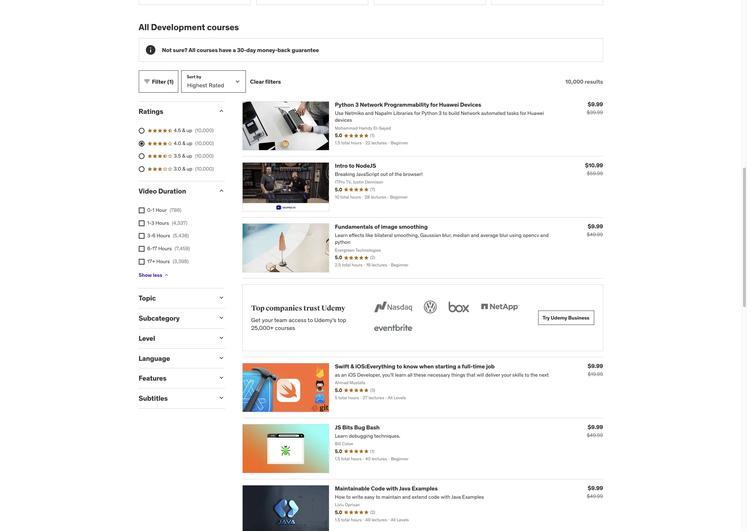 Task type: describe. For each thing, give the bounding box(es) containing it.
your
[[262, 317, 273, 324]]

swift
[[335, 363, 349, 371]]

network
[[360, 101, 383, 108]]

fundamentals of image smoothing
[[335, 223, 428, 231]]

show
[[139, 272, 152, 279]]

python
[[335, 101, 354, 108]]

level button
[[139, 334, 212, 343]]

features button
[[139, 375, 212, 383]]

intro
[[335, 162, 348, 170]]

money-
[[257, 46, 278, 53]]

xsmall image for 1-
[[139, 221, 144, 227]]

clear filters button
[[250, 71, 281, 93]]

nodejs
[[356, 162, 376, 170]]

3 for python
[[355, 101, 359, 108]]

10,000 results status
[[566, 78, 603, 85]]

of
[[374, 223, 380, 231]]

intro to nodejs
[[335, 162, 376, 170]]

devices
[[460, 101, 481, 108]]

up for 3.5 & up
[[186, 153, 192, 159]]

ratings button
[[139, 107, 212, 116]]

clear filters
[[250, 78, 281, 85]]

duration
[[158, 187, 186, 196]]

1 vertical spatial a
[[458, 363, 461, 371]]

all development courses
[[139, 21, 239, 33]]

hours for 3-6 hours
[[157, 233, 170, 239]]

$9.99 $49.99 for maintainable code with java examples
[[587, 485, 603, 500]]

show less
[[139, 272, 162, 279]]

when
[[419, 363, 434, 371]]

xsmall image inside show less button
[[164, 273, 169, 278]]

small image for level
[[218, 335, 225, 342]]

(10,000) for 3.0 & up (10,000)
[[195, 166, 214, 172]]

fundamentals of image smoothing link
[[335, 223, 428, 231]]

& for 4.5
[[182, 127, 185, 134]]

(1)
[[167, 78, 174, 85]]

code
[[371, 486, 385, 493]]

4.5
[[174, 127, 181, 134]]

js bits bug bash
[[335, 425, 380, 432]]

features
[[139, 375, 167, 383]]

up for 4.5 & up
[[186, 127, 192, 134]]

intro to nodejs link
[[335, 162, 376, 170]]

business
[[568, 315, 590, 322]]

small image for features
[[218, 375, 225, 382]]

clear
[[250, 78, 264, 85]]

hours right 17+
[[156, 258, 170, 265]]

box image
[[447, 300, 471, 316]]

3.5
[[174, 153, 181, 159]]

small image for topic
[[218, 295, 225, 302]]

$9.99 $49.99 for js bits bug bash
[[587, 424, 603, 439]]

courses inside top companies trust udemy get your team access to udemy's top 25,000+ courses
[[275, 325, 295, 332]]

$9.99 for examples
[[588, 485, 603, 493]]

udemy inside top companies trust udemy get your team access to udemy's top 25,000+ courses
[[322, 304, 345, 313]]

subtitles
[[139, 395, 168, 403]]

2 $9.99 from the top
[[588, 223, 603, 230]]

java
[[399, 486, 411, 493]]

17+ hours (3,398)
[[147, 258, 189, 265]]

$9.99 for know
[[588, 363, 603, 370]]

$39.99
[[587, 109, 603, 116]]

0 vertical spatial courses
[[207, 21, 239, 33]]

(5,436)
[[173, 233, 189, 239]]

4.0 & up (10,000)
[[174, 140, 214, 147]]

have
[[219, 46, 232, 53]]

maintainable code with java examples link
[[335, 486, 438, 493]]

small image for language
[[218, 355, 225, 362]]

xsmall image for 6-
[[139, 246, 144, 252]]

bits
[[342, 425, 353, 432]]

eventbrite image
[[372, 321, 414, 337]]

2 horizontal spatial to
[[397, 363, 402, 371]]

image
[[381, 223, 398, 231]]

bash
[[366, 425, 380, 432]]

topic button
[[139, 294, 212, 303]]

$9.99 $39.99
[[587, 101, 603, 116]]

back
[[278, 46, 291, 53]]

swift & ios:everything to know when starting a full-time job
[[335, 363, 495, 371]]

1 horizontal spatial udemy
[[551, 315, 567, 322]]

udemy's
[[314, 317, 337, 324]]

6
[[152, 233, 155, 239]]

starting
[[435, 363, 456, 371]]

subtitles button
[[139, 395, 212, 403]]

& for 3.5
[[182, 153, 185, 159]]

video duration button
[[139, 187, 212, 196]]

3-6 hours (5,436)
[[147, 233, 189, 239]]

1 vertical spatial courses
[[197, 46, 218, 53]]

$10.99
[[585, 162, 603, 169]]

ios:everything
[[355, 363, 396, 371]]

4.0
[[174, 140, 181, 147]]

$49.99 for js bits bug bash
[[587, 433, 603, 439]]

filters
[[265, 78, 281, 85]]

6-17 hours (7,459)
[[147, 246, 190, 252]]

python 3 network programmability for huawei devices
[[335, 101, 481, 108]]

guarantee
[[292, 46, 319, 53]]

to inside top companies trust udemy get your team access to udemy's top 25,000+ courses
[[308, 317, 313, 324]]

xsmall image for 17+
[[139, 259, 144, 265]]

4 $9.99 from the top
[[588, 424, 603, 431]]

top
[[338, 317, 346, 324]]

language
[[139, 355, 170, 363]]

swift & ios:everything to know when starting a full-time job link
[[335, 363, 495, 371]]

results
[[585, 78, 603, 85]]

(4,337)
[[172, 220, 188, 227]]

bug
[[354, 425, 365, 432]]

(786)
[[170, 207, 181, 214]]



Task type: vqa. For each thing, say whether or not it's contained in the screenshot.
GET
yes



Task type: locate. For each thing, give the bounding box(es) containing it.
2 (10,000) from the top
[[195, 140, 214, 147]]

hours down hour
[[156, 220, 169, 227]]

filter (1)
[[152, 78, 174, 85]]

0 vertical spatial to
[[349, 162, 355, 170]]

0 vertical spatial 3
[[355, 101, 359, 108]]

xsmall image for 0-
[[139, 208, 144, 214]]

2 vertical spatial $49.99
[[587, 494, 603, 500]]

show less button
[[139, 268, 169, 283]]

1 horizontal spatial all
[[189, 46, 196, 53]]

2 vertical spatial to
[[397, 363, 402, 371]]

10,000 results
[[566, 78, 603, 85]]

up for 3.0 & up
[[187, 166, 192, 172]]

a left 30-
[[233, 46, 236, 53]]

hours right 17
[[158, 246, 172, 252]]

trust
[[304, 304, 320, 313]]

4.5 & up (10,000)
[[174, 127, 214, 134]]

courses
[[207, 21, 239, 33], [197, 46, 218, 53], [275, 325, 295, 332]]

maintainable
[[335, 486, 370, 493]]

udemy
[[322, 304, 345, 313], [551, 315, 567, 322]]

small image
[[143, 78, 151, 85], [218, 295, 225, 302], [218, 335, 225, 342], [218, 355, 225, 362], [218, 395, 225, 402]]

to right intro
[[349, 162, 355, 170]]

1 horizontal spatial 3
[[355, 101, 359, 108]]

hours for 6-17 hours
[[158, 246, 172, 252]]

up right the "3.0"
[[187, 166, 192, 172]]

0 vertical spatial xsmall image
[[139, 234, 144, 239]]

level
[[139, 334, 155, 343]]

xsmall image left 3-
[[139, 234, 144, 239]]

& right 4.5
[[182, 127, 185, 134]]

1 vertical spatial all
[[189, 46, 196, 53]]

smoothing
[[399, 223, 428, 231]]

0 horizontal spatial all
[[139, 21, 149, 33]]

access
[[289, 317, 307, 324]]

& right 4.0
[[182, 140, 185, 147]]

1 small image from the top
[[218, 108, 225, 115]]

(10,000) for 4.0 & up (10,000)
[[195, 140, 214, 147]]

hours right 6
[[157, 233, 170, 239]]

(10,000) down 4.5 & up (10,000)
[[195, 140, 214, 147]]

1 $9.99 from the top
[[588, 101, 603, 108]]

3 right python
[[355, 101, 359, 108]]

video duration
[[139, 187, 186, 196]]

1 vertical spatial xsmall image
[[139, 221, 144, 227]]

1 vertical spatial $49.99
[[587, 433, 603, 439]]

$19.99
[[588, 372, 603, 378]]

& right 3.5
[[182, 153, 185, 159]]

hours for 1-3 hours
[[156, 220, 169, 227]]

examples
[[412, 486, 438, 493]]

4 (10,000) from the top
[[195, 166, 214, 172]]

25,000+
[[251, 325, 274, 332]]

xsmall image
[[139, 208, 144, 214], [139, 221, 144, 227], [139, 259, 144, 265]]

up
[[186, 127, 192, 134], [187, 140, 192, 147], [186, 153, 192, 159], [187, 166, 192, 172]]

& right swift
[[351, 363, 354, 371]]

small image for subtitles
[[218, 395, 225, 402]]

huawei
[[439, 101, 459, 108]]

nasdaq image
[[372, 300, 414, 316]]

1 horizontal spatial a
[[458, 363, 461, 371]]

(10,000) down 3.5 & up (10,000)
[[195, 166, 214, 172]]

1-
[[147, 220, 151, 227]]

$49.99 for fundamentals of image smoothing
[[587, 232, 603, 238]]

not
[[162, 46, 172, 53]]

17
[[152, 246, 157, 252]]

full-
[[462, 363, 473, 371]]

1 (10,000) from the top
[[195, 127, 214, 134]]

xsmall image for 3-
[[139, 234, 144, 239]]

(10,000) down the 4.0 & up (10,000)
[[195, 153, 214, 159]]

1 vertical spatial $9.99 $49.99
[[587, 424, 603, 439]]

0 vertical spatial $9.99 $49.99
[[587, 223, 603, 238]]

0 vertical spatial $49.99
[[587, 232, 603, 238]]

maintainable code with java examples
[[335, 486, 438, 493]]

get
[[251, 317, 261, 324]]

courses down 'team'
[[275, 325, 295, 332]]

(10,000) for 4.5 & up (10,000)
[[195, 127, 214, 134]]

top companies trust udemy get your team access to udemy's top 25,000+ courses
[[251, 304, 346, 332]]

(3,398)
[[173, 258, 189, 265]]

courses up have
[[207, 21, 239, 33]]

for
[[430, 101, 438, 108]]

2 small image from the top
[[218, 188, 225, 195]]

try udemy business link
[[538, 311, 594, 326]]

xsmall image right less
[[164, 273, 169, 278]]

3 $49.99 from the top
[[587, 494, 603, 500]]

hours
[[156, 220, 169, 227], [157, 233, 170, 239], [158, 246, 172, 252], [156, 258, 170, 265]]

17+
[[147, 258, 155, 265]]

0 vertical spatial xsmall image
[[139, 208, 144, 214]]

0 vertical spatial all
[[139, 21, 149, 33]]

1
[[153, 207, 154, 214]]

0-1 hour (786)
[[147, 207, 181, 214]]

small image
[[218, 108, 225, 115], [218, 188, 225, 195], [218, 315, 225, 322], [218, 375, 225, 382]]

3
[[355, 101, 359, 108], [151, 220, 154, 227]]

js bits bug bash link
[[335, 425, 380, 432]]

python 3 network programmability for huawei devices link
[[335, 101, 481, 108]]

small image for subcategory
[[218, 315, 225, 322]]

a left full-
[[458, 363, 461, 371]]

all left development
[[139, 21, 149, 33]]

$59.99
[[587, 171, 603, 177]]

(10,000)
[[195, 127, 214, 134], [195, 140, 214, 147], [195, 153, 214, 159], [195, 166, 214, 172]]

hour
[[156, 207, 167, 214]]

1 vertical spatial xsmall image
[[139, 246, 144, 252]]

$49.99 for maintainable code with java examples
[[587, 494, 603, 500]]

xsmall image left 0-
[[139, 208, 144, 214]]

small image for video duration
[[218, 188, 225, 195]]

1 $9.99 $49.99 from the top
[[587, 223, 603, 238]]

2 vertical spatial xsmall image
[[139, 259, 144, 265]]

up right 4.0
[[187, 140, 192, 147]]

volkswagen image
[[422, 300, 438, 316]]

try udemy business
[[543, 315, 590, 322]]

less
[[153, 272, 162, 279]]

(10,000) up the 4.0 & up (10,000)
[[195, 127, 214, 134]]

know
[[404, 363, 418, 371]]

0 vertical spatial udemy
[[322, 304, 345, 313]]

netapp image
[[480, 300, 521, 316]]

1 horizontal spatial to
[[349, 162, 355, 170]]

top
[[251, 304, 265, 313]]

10,000
[[566, 78, 584, 85]]

3 xsmall image from the top
[[139, 259, 144, 265]]

xsmall image left 6-
[[139, 246, 144, 252]]

topic
[[139, 294, 156, 303]]

$9.99 $49.99 for fundamentals of image smoothing
[[587, 223, 603, 238]]

$10.99 $59.99
[[585, 162, 603, 177]]

xsmall image
[[139, 234, 144, 239], [139, 246, 144, 252], [164, 273, 169, 278]]

up right 3.5
[[186, 153, 192, 159]]

0 horizontal spatial 3
[[151, 220, 154, 227]]

0-
[[147, 207, 153, 214]]

filter
[[152, 78, 166, 85]]

subcategory button
[[139, 314, 212, 323]]

programmability
[[384, 101, 429, 108]]

& for 4.0
[[182, 140, 185, 147]]

courses left have
[[197, 46, 218, 53]]

1 xsmall image from the top
[[139, 208, 144, 214]]

not sure? all courses have a 30-day money-back guarantee
[[162, 46, 319, 53]]

$9.99 inside $9.99 $39.99
[[588, 101, 603, 108]]

$9.99 for for
[[588, 101, 603, 108]]

1 vertical spatial udemy
[[551, 315, 567, 322]]

2 vertical spatial $9.99 $49.99
[[587, 485, 603, 500]]

2 $49.99 from the top
[[587, 433, 603, 439]]

2 xsmall image from the top
[[139, 221, 144, 227]]

sure?
[[173, 46, 188, 53]]

1 vertical spatial to
[[308, 317, 313, 324]]

2 vertical spatial xsmall image
[[164, 273, 169, 278]]

2 vertical spatial courses
[[275, 325, 295, 332]]

2 $9.99 $49.99 from the top
[[587, 424, 603, 439]]

& for swift
[[351, 363, 354, 371]]

subcategory
[[139, 314, 180, 323]]

0 vertical spatial a
[[233, 46, 236, 53]]

ratings
[[139, 107, 163, 116]]

udemy right 'try'
[[551, 315, 567, 322]]

3 (10,000) from the top
[[195, 153, 214, 159]]

development
[[151, 21, 205, 33]]

$9.99 $19.99
[[588, 363, 603, 378]]

3 small image from the top
[[218, 315, 225, 322]]

1 $49.99 from the top
[[587, 232, 603, 238]]

3 down 1
[[151, 220, 154, 227]]

(7,459)
[[175, 246, 190, 252]]

$49.99
[[587, 232, 603, 238], [587, 433, 603, 439], [587, 494, 603, 500]]

up right 4.5
[[186, 127, 192, 134]]

time
[[473, 363, 485, 371]]

team
[[274, 317, 287, 324]]

5 $9.99 from the top
[[588, 485, 603, 493]]

1 vertical spatial 3
[[151, 220, 154, 227]]

xsmall image left 17+
[[139, 259, 144, 265]]

3.5 & up (10,000)
[[174, 153, 214, 159]]

0 horizontal spatial udemy
[[322, 304, 345, 313]]

4 small image from the top
[[218, 375, 225, 382]]

1-3 hours (4,337)
[[147, 220, 188, 227]]

to
[[349, 162, 355, 170], [308, 317, 313, 324], [397, 363, 402, 371]]

$9.99 $49.99
[[587, 223, 603, 238], [587, 424, 603, 439], [587, 485, 603, 500]]

js
[[335, 425, 341, 432]]

(10,000) for 3.5 & up (10,000)
[[195, 153, 214, 159]]

0 horizontal spatial a
[[233, 46, 236, 53]]

& for 3.0
[[182, 166, 185, 172]]

0 horizontal spatial to
[[308, 317, 313, 324]]

6-
[[147, 246, 152, 252]]

& right the "3.0"
[[182, 166, 185, 172]]

all right 'sure?'
[[189, 46, 196, 53]]

language button
[[139, 355, 212, 363]]

to down trust at the bottom left
[[308, 317, 313, 324]]

&
[[182, 127, 185, 134], [182, 140, 185, 147], [182, 153, 185, 159], [182, 166, 185, 172], [351, 363, 354, 371]]

3 for 1-
[[151, 220, 154, 227]]

small image for ratings
[[218, 108, 225, 115]]

3 $9.99 $49.99 from the top
[[587, 485, 603, 500]]

xsmall image left the 1-
[[139, 221, 144, 227]]

3.0
[[174, 166, 181, 172]]

udemy up udemy's
[[322, 304, 345, 313]]

up for 4.0 & up
[[187, 140, 192, 147]]

3 $9.99 from the top
[[588, 363, 603, 370]]

fundamentals
[[335, 223, 373, 231]]

to left the know
[[397, 363, 402, 371]]



